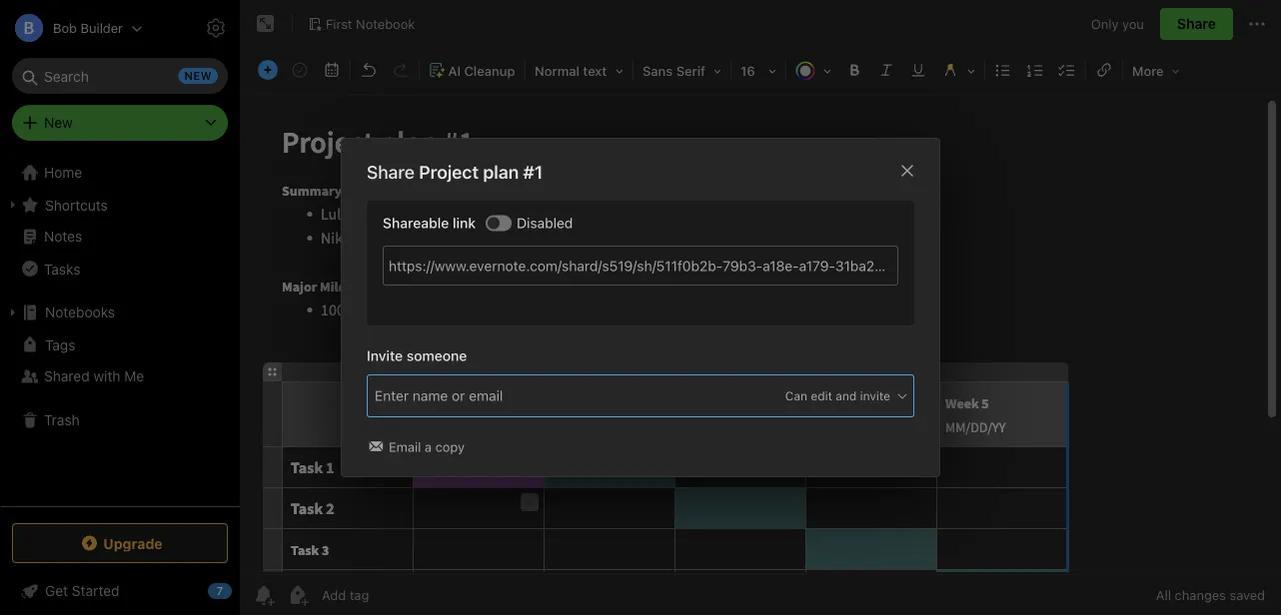 Task type: vqa. For each thing, say whether or not it's contained in the screenshot.
first Nov 13 from the right
no



Task type: locate. For each thing, give the bounding box(es) containing it.
share button
[[1161, 8, 1234, 40]]

ai cleanup
[[448, 63, 515, 78]]

you
[[1123, 16, 1145, 31]]

only
[[1092, 16, 1119, 31]]

font color image
[[789, 56, 839, 84]]

shared link switcher image
[[488, 218, 500, 230]]

share
[[1178, 15, 1217, 32], [367, 162, 415, 183]]

share inside button
[[1178, 15, 1217, 32]]

project
[[419, 162, 479, 183]]

Search text field
[[26, 58, 214, 94]]

share up more image
[[1178, 15, 1217, 32]]

shareable
[[383, 215, 449, 232]]

Select permission field
[[747, 387, 910, 405]]

0 vertical spatial share
[[1178, 15, 1217, 32]]

trash link
[[0, 405, 239, 437]]

invite someone
[[367, 348, 467, 364]]

tags
[[45, 337, 75, 353]]

ai cleanup button
[[422, 56, 523, 85]]

plan
[[483, 162, 519, 183]]

with
[[93, 368, 120, 385]]

upgrade button
[[12, 524, 228, 564]]

tree
[[0, 157, 240, 506]]

notebooks
[[45, 304, 115, 321]]

saved
[[1230, 588, 1266, 603]]

edit
[[811, 389, 833, 403]]

close image
[[896, 159, 920, 183]]

shared
[[44, 368, 90, 385]]

underline image
[[905, 56, 933, 84]]

first notebook
[[326, 16, 415, 31]]

share up the 'shareable'
[[367, 162, 415, 183]]

email a copy
[[389, 440, 465, 455]]

shared with me link
[[0, 361, 239, 393]]

italic image
[[873, 56, 901, 84]]

link
[[453, 215, 476, 232]]

expand notebooks image
[[5, 305, 21, 321]]

heading level image
[[528, 56, 631, 84]]

Shared URL text field
[[383, 246, 899, 286]]

trash
[[44, 412, 80, 429]]

all changes saved
[[1157, 588, 1266, 603]]

None search field
[[26, 58, 214, 94]]

new button
[[12, 105, 228, 141]]

first
[[326, 16, 352, 31]]

shortcuts button
[[0, 189, 239, 221]]

numbered list image
[[1022, 56, 1050, 84]]

Note Editor text field
[[240, 96, 1282, 575]]

1 horizontal spatial share
[[1178, 15, 1217, 32]]

add tag image
[[286, 584, 310, 608]]

bulleted list image
[[990, 56, 1018, 84]]

shareable link
[[383, 215, 476, 232]]

invite
[[367, 348, 403, 364]]

home link
[[0, 157, 240, 189]]

settings image
[[204, 16, 228, 40]]

1 vertical spatial share
[[367, 162, 415, 183]]

expand note image
[[254, 12, 278, 36]]

tags button
[[0, 329, 239, 361]]

0 horizontal spatial share
[[367, 162, 415, 183]]

first notebook button
[[301, 10, 422, 38]]

changes
[[1175, 588, 1227, 603]]

more image
[[1126, 56, 1187, 84]]



Task type: describe. For each thing, give the bounding box(es) containing it.
notes link
[[0, 221, 239, 253]]

tree containing home
[[0, 157, 240, 506]]

#1
[[523, 162, 543, 183]]

home
[[44, 164, 82, 181]]

can
[[786, 389, 808, 403]]

insert link image
[[1091, 56, 1119, 84]]

a
[[425, 440, 432, 455]]

calendar event image
[[318, 56, 346, 84]]

someone
[[407, 348, 467, 364]]

checklist image
[[1054, 56, 1082, 84]]

cleanup
[[464, 63, 515, 78]]

note window element
[[240, 0, 1282, 616]]

undo image
[[355, 56, 383, 84]]

tasks
[[44, 261, 80, 277]]

add a reminder image
[[252, 584, 276, 608]]

Add tag field
[[373, 385, 613, 407]]

invite
[[860, 389, 891, 403]]

share for share project plan #1
[[367, 162, 415, 183]]

email a copy button
[[367, 438, 469, 457]]

font size image
[[734, 56, 784, 84]]

all
[[1157, 588, 1172, 603]]

notebooks link
[[0, 297, 239, 329]]

ai
[[448, 63, 461, 78]]

font family image
[[636, 56, 729, 84]]

highlight image
[[935, 56, 983, 84]]

insert image
[[253, 56, 283, 84]]

and
[[836, 389, 857, 403]]

shared with me
[[44, 368, 144, 385]]

only you
[[1092, 16, 1145, 31]]

share project plan #1
[[367, 162, 543, 183]]

tasks button
[[0, 253, 239, 285]]

can edit and invite
[[786, 389, 891, 403]]

upgrade
[[103, 536, 163, 552]]

share for share
[[1178, 15, 1217, 32]]

copy
[[435, 440, 465, 455]]

notes
[[44, 228, 82, 245]]

me
[[124, 368, 144, 385]]

shortcuts
[[45, 197, 108, 213]]

notebook
[[356, 16, 415, 31]]

disabled
[[517, 215, 573, 232]]

new
[[44, 114, 73, 131]]

email
[[389, 440, 421, 455]]

bold image
[[841, 56, 869, 84]]



